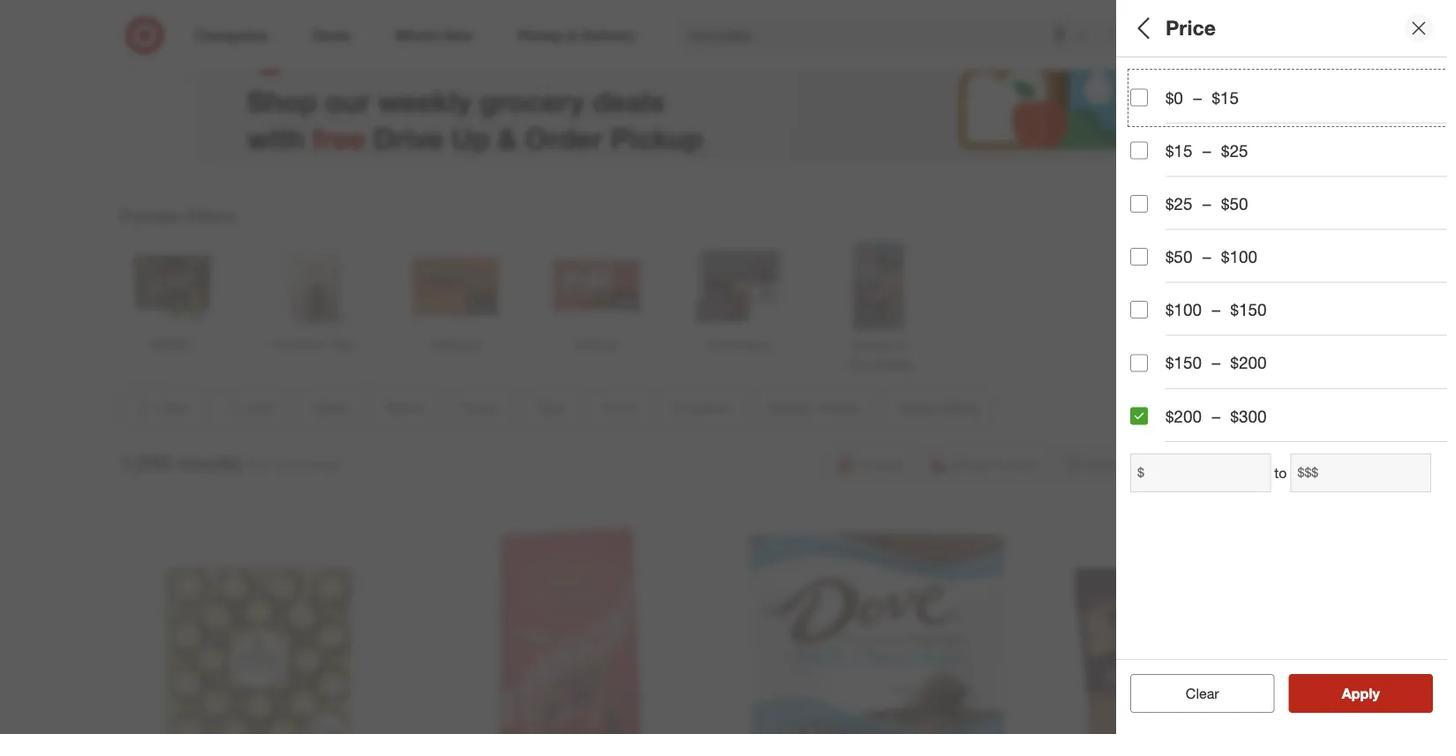 Task type: describe. For each thing, give the bounding box(es) containing it.
shop
[[247, 84, 317, 118]]

with
[[247, 121, 305, 155]]

apply
[[1342, 685, 1380, 702]]

type
[[1131, 255, 1168, 275]]

0 horizontal spatial $100
[[1166, 300, 1202, 320]]

cream;
[[1243, 216, 1283, 231]]

1,090 results for "chocolate"
[[120, 450, 343, 475]]

1,090
[[120, 450, 171, 475]]

peppermint
[[1369, 216, 1434, 231]]

chocolates;
[[1202, 277, 1268, 293]]

$200 for $150  –  $200
[[1231, 353, 1267, 373]]

$200  –  $300 checkbox
[[1131, 407, 1148, 425]]

3
[[1131, 154, 1138, 169]]

0 vertical spatial $150
[[1231, 300, 1267, 320]]

barks;
[[1131, 277, 1166, 293]]

type barks; filled chocolates; candy bars
[[1131, 255, 1336, 293]]

popular
[[120, 206, 182, 226]]

see
[[1324, 685, 1349, 702]]

1 horizontal spatial $200
[[1166, 406, 1202, 426]]

cookies
[[1183, 216, 1228, 231]]

search button
[[1106, 16, 1148, 58]]

$15  –  $25
[[1166, 140, 1249, 161]]

price $200  –  $300
[[1131, 317, 1205, 355]]

filters
[[186, 206, 236, 226]]

see results button
[[1289, 674, 1433, 713]]

t
[[1444, 154, 1448, 169]]

$100  –  $150
[[1166, 300, 1267, 320]]

$100  –  $150 checkbox
[[1131, 301, 1148, 319]]

ghirardelli;
[[1260, 154, 1319, 169]]

apply button
[[1289, 674, 1433, 713]]

price for price
[[1166, 16, 1216, 40]]

& inside flavor brownie; cookies & cream; peanut butter; peppermint
[[1231, 216, 1239, 231]]

$200  –  $300
[[1166, 406, 1267, 426]]

search
[[1106, 28, 1148, 46]]

peanut
[[1286, 216, 1325, 231]]

$50  –  $100
[[1166, 247, 1258, 267]]

to
[[1275, 464, 1287, 482]]

deals
[[1131, 76, 1176, 96]]

filled
[[1169, 277, 1199, 293]]

filters
[[1161, 16, 1216, 40]]

$0  –  $15
[[1166, 87, 1239, 108]]

clear all
[[1177, 685, 1228, 702]]

all
[[1215, 685, 1228, 702]]

◎deals
[[247, 28, 396, 77]]

up
[[452, 121, 490, 155]]

$200 for price $200  –  $300
[[1131, 339, 1157, 355]]

0 horizontal spatial $15
[[1166, 140, 1193, 161]]

popular filters
[[120, 206, 236, 226]]

deals button
[[1131, 57, 1448, 119]]

weekly
[[378, 84, 472, 118]]

deals
[[593, 84, 665, 118]]

kit
[[1322, 154, 1337, 169]]

What can we help you find? suggestions appear below search field
[[679, 16, 1118, 55]]

& inside the ◎deals shop our weekly grocery deals with free drive up & order pickup
[[498, 121, 517, 155]]

dietary needs button
[[1131, 428, 1448, 490]]

flavor brownie; cookies & cream; peanut butter; peppermint
[[1131, 193, 1434, 231]]



Task type: locate. For each thing, give the bounding box(es) containing it.
results left for at the bottom of the page
[[176, 450, 242, 475]]

price inside price $200  –  $300
[[1131, 317, 1172, 337]]

$300 inside price $200  –  $300
[[1179, 339, 1205, 355]]

1 horizontal spatial &
[[1231, 216, 1239, 231]]

1 vertical spatial $50
[[1166, 247, 1193, 267]]

$15 right $0 at right
[[1212, 87, 1239, 108]]

0 vertical spatial &
[[498, 121, 517, 155]]

$15 right $15  –  $25 checkbox at right top
[[1166, 140, 1193, 161]]

$150
[[1231, 300, 1267, 320], [1166, 353, 1202, 373]]

kinder;
[[1366, 154, 1406, 169]]

brand
[[1131, 131, 1179, 151]]

0 vertical spatial price
[[1166, 16, 1216, 40]]

musketeers;
[[1141, 154, 1209, 169]]

$15
[[1212, 87, 1239, 108], [1166, 140, 1193, 161]]

$25 left ghirardelli;
[[1222, 140, 1249, 161]]

lindt;
[[1409, 154, 1441, 169]]

1 clear from the left
[[1177, 685, 1211, 702]]

1 horizontal spatial $150
[[1231, 300, 1267, 320]]

&
[[498, 121, 517, 155], [1231, 216, 1239, 231]]

$200
[[1131, 339, 1157, 355], [1231, 353, 1267, 373], [1166, 406, 1202, 426]]

candy
[[1272, 277, 1308, 293]]

$25  –  $50 checkbox
[[1131, 195, 1148, 213]]

results for 1,090
[[176, 450, 242, 475]]

brand 3 musketeers; crunch; ghirardelli; kit kat; kinder; lindt; t
[[1131, 131, 1448, 169]]

flavor
[[1131, 193, 1179, 213]]

0 vertical spatial results
[[176, 450, 242, 475]]

$150 up occasion
[[1166, 353, 1202, 373]]

price dialog
[[1117, 0, 1448, 734]]

1 horizontal spatial $50
[[1222, 194, 1249, 214]]

$200 down $100  –  $150 checkbox
[[1131, 339, 1157, 355]]

$100 up chocolates;
[[1222, 247, 1258, 267]]

$0  –  $15 checkbox
[[1131, 89, 1148, 106]]

$50  –  $100 checkbox
[[1131, 248, 1148, 266]]

& right up
[[498, 121, 517, 155]]

"chocolate"
[[270, 456, 343, 473]]

1 horizontal spatial $100
[[1222, 247, 1258, 267]]

1 horizontal spatial $15
[[1212, 87, 1239, 108]]

kat;
[[1341, 154, 1363, 169]]

$150  –  $200 checkbox
[[1131, 354, 1148, 372]]

$300 down $100  –  $150
[[1179, 339, 1205, 355]]

dietary needs
[[1131, 446, 1244, 467]]

0 vertical spatial $15
[[1212, 87, 1239, 108]]

$300 up needs at the bottom
[[1231, 406, 1267, 426]]

$200 down $100  –  $150
[[1231, 353, 1267, 373]]

◎deals shop our weekly grocery deals with free drive up & order pickup
[[247, 28, 703, 155]]

price up the $150  –  $200 option
[[1131, 317, 1172, 337]]

price right all
[[1166, 16, 1216, 40]]

$150 down chocolates;
[[1231, 300, 1267, 320]]

clear
[[1177, 685, 1211, 702], [1186, 685, 1220, 702]]

clear button
[[1131, 674, 1275, 713]]

$300
[[1179, 339, 1205, 355], [1231, 406, 1267, 426]]

None text field
[[1131, 454, 1271, 493], [1291, 454, 1432, 493], [1131, 454, 1271, 493], [1291, 454, 1432, 493]]

clear for clear all
[[1177, 685, 1211, 702]]

$25 up brownie;
[[1166, 194, 1193, 214]]

1 vertical spatial results
[[1353, 685, 1399, 702]]

clear inside button
[[1177, 685, 1211, 702]]

1 vertical spatial $15
[[1166, 140, 1193, 161]]

0 horizontal spatial $50
[[1166, 247, 1193, 267]]

$25  –  $50
[[1166, 194, 1249, 214]]

price
[[1166, 16, 1216, 40], [1131, 317, 1172, 337]]

price for price $200  –  $300
[[1131, 317, 1172, 337]]

all
[[1131, 16, 1155, 40]]

1 vertical spatial $25
[[1166, 194, 1193, 214]]

2 clear from the left
[[1186, 685, 1220, 702]]

0 vertical spatial $100
[[1222, 247, 1258, 267]]

dietary
[[1131, 446, 1189, 467]]

drive
[[373, 121, 444, 155]]

order
[[525, 121, 603, 155]]

our
[[325, 84, 370, 118]]

& left cream; at right
[[1231, 216, 1239, 231]]

pickup
[[611, 121, 703, 155]]

$25
[[1222, 140, 1249, 161], [1166, 194, 1193, 214]]

$200 inside price $200  –  $300
[[1131, 339, 1157, 355]]

1 vertical spatial $100
[[1166, 300, 1202, 320]]

0 vertical spatial $25
[[1222, 140, 1249, 161]]

all filters dialog
[[1117, 0, 1448, 734]]

1 vertical spatial &
[[1231, 216, 1239, 231]]

1 horizontal spatial $25
[[1222, 140, 1249, 161]]

2 horizontal spatial $200
[[1231, 353, 1267, 373]]

1 vertical spatial $150
[[1166, 353, 1202, 373]]

$0
[[1166, 87, 1184, 108]]

$300 inside price "dialog"
[[1231, 406, 1267, 426]]

1 horizontal spatial results
[[1353, 685, 1399, 702]]

$100
[[1222, 247, 1258, 267], [1166, 300, 1202, 320]]

brownie;
[[1131, 216, 1179, 231]]

bars
[[1311, 277, 1336, 293]]

all filters
[[1131, 16, 1216, 40]]

clear inside button
[[1186, 685, 1220, 702]]

needs
[[1193, 446, 1244, 467]]

occasion
[[1131, 385, 1206, 405]]

results for see
[[1353, 685, 1399, 702]]

0 horizontal spatial $150
[[1166, 353, 1202, 373]]

1 vertical spatial $300
[[1231, 406, 1267, 426]]

0 horizontal spatial $200
[[1131, 339, 1157, 355]]

$200 down occasion
[[1166, 406, 1202, 426]]

0 vertical spatial $300
[[1179, 339, 1205, 355]]

$50 up cream; at right
[[1222, 194, 1249, 214]]

for
[[249, 456, 266, 473]]

occasion button
[[1131, 366, 1448, 428]]

0 horizontal spatial $300
[[1179, 339, 1205, 355]]

clear for clear
[[1186, 685, 1220, 702]]

$50 up filled
[[1166, 247, 1193, 267]]

$15  –  $25 checkbox
[[1131, 142, 1148, 160]]

$150  –  $200
[[1166, 353, 1267, 373]]

$100 down filled
[[1166, 300, 1202, 320]]

0 horizontal spatial $25
[[1166, 194, 1193, 214]]

results right see
[[1353, 685, 1399, 702]]

crunch;
[[1212, 154, 1256, 169]]

0 horizontal spatial results
[[176, 450, 242, 475]]

$50
[[1222, 194, 1249, 214], [1166, 247, 1193, 267]]

1 vertical spatial price
[[1131, 317, 1172, 337]]

clear all button
[[1131, 674, 1275, 713]]

price inside "dialog"
[[1166, 16, 1216, 40]]

see results
[[1324, 685, 1399, 702]]

free
[[312, 121, 365, 155]]

0 horizontal spatial &
[[498, 121, 517, 155]]

grocery
[[480, 84, 585, 118]]

1 horizontal spatial $300
[[1231, 406, 1267, 426]]

butter;
[[1328, 216, 1366, 231]]

results inside button
[[1353, 685, 1399, 702]]

0 vertical spatial $50
[[1222, 194, 1249, 214]]

results
[[176, 450, 242, 475], [1353, 685, 1399, 702]]



Task type: vqa. For each thing, say whether or not it's contained in the screenshot.
Price within the DIALOG
yes



